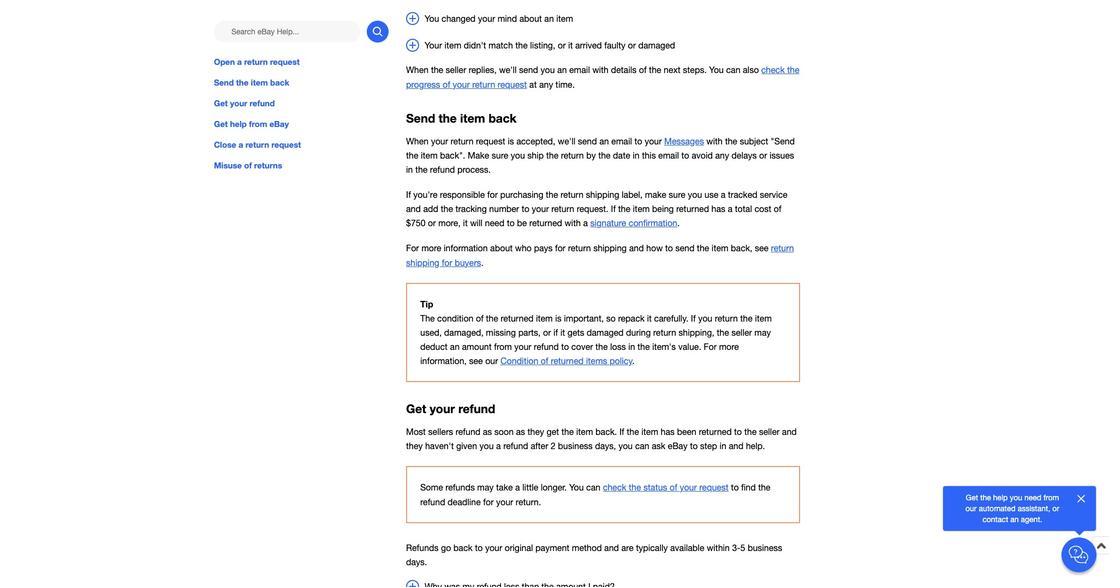 Task type: locate. For each thing, give the bounding box(es) containing it.
1 horizontal spatial is
[[555, 314, 562, 323]]

for inside the to find the refund deadline for your return.
[[483, 498, 494, 507]]

send up by
[[578, 136, 597, 146]]

send down open
[[214, 78, 234, 87]]

2 horizontal spatial can
[[726, 65, 740, 75]]

more,
[[438, 219, 461, 228]]

1 vertical spatial ebay
[[668, 442, 688, 452]]

send the item back link
[[214, 76, 389, 88]]

loss
[[610, 342, 626, 352]]

any inside the with the subject "send the item back". make sure you ship the return by the date in this email to avoid any delays or issues in the refund process.
[[715, 151, 729, 160]]

of inside if you're responsible for purchasing the return shipping label, make sure you use a tracked service and add the tracking number to your return request. if the item being returned has a total cost of $750 or more, it will need to be returned with a
[[774, 204, 781, 214]]

seller inside most sellers refund as soon as they get the item back. if the item has been returned to the seller and they haven't given you a refund after 2 business days, you can ask ebay to step in and help.
[[759, 428, 780, 437]]

0 horizontal spatial send the item back
[[214, 78, 289, 87]]

refund down back".
[[430, 165, 455, 175]]

or inside tip the condition of the returned item is important, so repack it carefully. if you return the item used, damaged, missing parts, or if it gets damaged during return shipping, the seller may deduct an amount from your refund to cover the loss in the item's value. for more information, see our
[[543, 328, 551, 338]]

for right pays
[[555, 244, 566, 253]]

2 vertical spatial back
[[453, 543, 473, 553]]

get the help you need from our automated assistant, or contact an agent. tooltip
[[961, 493, 1064, 526]]

return.
[[516, 498, 541, 507]]

get
[[214, 98, 228, 108], [214, 119, 228, 129], [406, 402, 426, 416], [966, 494, 978, 503]]

in inside most sellers refund as soon as they get the item back. if the item has been returned to the seller and they haven't given you a refund after 2 business days, you can ask ebay to step in and help.
[[720, 442, 726, 452]]

check inside the check the progress of your return request
[[761, 65, 785, 75]]

a right the use
[[721, 190, 726, 200]]

0 horizontal spatial email
[[569, 65, 590, 75]]

to left be
[[507, 219, 515, 228]]

ebay
[[269, 119, 289, 129], [668, 442, 688, 452]]

1 horizontal spatial you
[[569, 483, 584, 493]]

email
[[569, 65, 590, 75], [611, 136, 632, 146], [658, 151, 679, 160]]

your
[[478, 13, 495, 23], [453, 79, 470, 89], [230, 98, 247, 108], [431, 136, 448, 146], [645, 136, 662, 146], [532, 204, 549, 214], [514, 342, 531, 352], [430, 402, 455, 416], [680, 483, 697, 493], [496, 498, 513, 507], [485, 543, 502, 553]]

for down $750
[[406, 244, 419, 253]]

can left also
[[726, 65, 740, 75]]

about left who
[[490, 244, 513, 253]]

1 vertical spatial need
[[1024, 494, 1041, 503]]

has down the use
[[712, 204, 725, 214]]

1 horizontal spatial business
[[748, 543, 782, 553]]

damaged down so
[[587, 328, 624, 338]]

in right the loss on the bottom right
[[628, 342, 635, 352]]

of
[[639, 65, 647, 75], [443, 79, 450, 89], [244, 161, 252, 170], [774, 204, 781, 214], [476, 314, 484, 323], [541, 356, 548, 366], [670, 483, 677, 493]]

a down soon
[[496, 442, 501, 452]]

1 vertical spatial from
[[494, 342, 512, 352]]

from down missing
[[494, 342, 512, 352]]

open a return request link
[[214, 56, 389, 68]]

request down get help from ebay link
[[271, 140, 301, 150]]

request inside 'link'
[[271, 140, 301, 150]]

has inside most sellers refund as soon as they get the item back. if the item has been returned to the seller and they haven't given you a refund after 2 business days, you can ask ebay to step in and help.
[[661, 428, 675, 437]]

with down request.
[[565, 219, 581, 228]]

of right condition
[[541, 356, 548, 366]]

a left total
[[728, 204, 733, 214]]

or inside the with the subject "send the item back". make sure you ship the return by the date in this email to avoid any delays or issues in the refund process.
[[759, 151, 767, 160]]

as left soon
[[483, 428, 492, 437]]

sure inside if you're responsible for purchasing the return shipping label, make sure you use a tracked service and add the tracking number to your return request. if the item being returned has a total cost of $750 or more, it will need to be returned with a
[[669, 190, 685, 200]]

can right longer.
[[586, 483, 601, 493]]

you up shipping,
[[698, 314, 712, 323]]

"send
[[771, 136, 795, 146]]

information,
[[420, 356, 467, 366]]

2 horizontal spatial email
[[658, 151, 679, 160]]

help up close
[[230, 119, 247, 129]]

1 horizontal spatial back
[[453, 543, 473, 553]]

back down open a return request link
[[270, 78, 289, 87]]

to find the refund deadline for your return.
[[420, 483, 771, 507]]

get for get the help you need from our automated assistant, or contact an agent. tooltip
[[966, 494, 978, 503]]

0 vertical spatial back
[[270, 78, 289, 87]]

a down request.
[[583, 219, 588, 228]]

get inside 'get the help you need from our automated assistant, or contact an agent.'
[[966, 494, 978, 503]]

0 vertical spatial we'll
[[499, 65, 517, 75]]

shipping inside return shipping for buyers
[[406, 258, 439, 268]]

item inside the with the subject "send the item back". make sure you ship the return by the date in this email to avoid any delays or issues in the refund process.
[[421, 151, 438, 160]]

return inside the check the progress of your return request
[[472, 79, 495, 89]]

0 horizontal spatial with
[[565, 219, 581, 228]]

ebay inside most sellers refund as soon as they get the item back. if the item has been returned to the seller and they haven't given you a refund after 2 business days, you can ask ebay to step in and help.
[[668, 442, 688, 452]]

1 horizontal spatial more
[[719, 342, 739, 352]]

refund
[[250, 98, 275, 108], [430, 165, 455, 175], [534, 342, 559, 352], [458, 402, 495, 416], [456, 428, 481, 437], [503, 442, 528, 452], [420, 498, 445, 507]]

2 horizontal spatial from
[[1044, 494, 1059, 503]]

at any time.
[[527, 79, 575, 89]]

item's
[[652, 342, 676, 352]]

send right how
[[675, 244, 695, 253]]

1 vertical spatial damaged
[[587, 328, 624, 338]]

the inside the to find the refund deadline for your return.
[[758, 483, 771, 493]]

has up ask
[[661, 428, 675, 437]]

little
[[522, 483, 538, 493]]

open a return request
[[214, 57, 300, 67]]

2 vertical spatial send
[[675, 244, 695, 253]]

get for get help from ebay link
[[214, 119, 228, 129]]

1 vertical spatial business
[[748, 543, 782, 553]]

you right longer.
[[569, 483, 584, 493]]

help up automated
[[993, 494, 1008, 503]]

0 vertical spatial you
[[425, 13, 439, 23]]

longer.
[[541, 483, 567, 493]]

when for when the seller replies, we'll send you an email with details of the next steps. you can also
[[406, 65, 429, 75]]

and inside if you're responsible for purchasing the return shipping label, make sure you use a tracked service and add the tracking number to your return request. if the item being returned has a total cost of $750 or more, it will need to be returned with a
[[406, 204, 421, 214]]

0 vertical spatial send
[[519, 65, 538, 75]]

0 horizontal spatial see
[[469, 356, 483, 366]]

when the seller replies, we'll send you an email with details of the next steps. you can also
[[406, 65, 761, 75]]

a inside 'link'
[[239, 140, 243, 150]]

service
[[760, 190, 788, 200]]

can left ask
[[635, 442, 649, 452]]

information
[[444, 244, 488, 253]]

is inside tip the condition of the returned item is important, so repack it carefully. if you return the item used, damaged, missing parts, or if it gets damaged during return shipping, the seller may deduct an amount from your refund to cover the loss in the item's value. for more information, see our
[[555, 314, 562, 323]]

your up condition
[[514, 342, 531, 352]]

0 horizontal spatial back
[[270, 78, 289, 87]]

as
[[483, 428, 492, 437], [516, 428, 525, 437]]

shipping,
[[679, 328, 714, 338]]

has
[[712, 204, 725, 214], [661, 428, 675, 437]]

shipping inside if you're responsible for purchasing the return shipping label, make sure you use a tracked service and add the tracking number to your return request. if the item being returned has a total cost of $750 or more, it will need to be returned with a
[[586, 190, 619, 200]]

1 horizontal spatial .
[[633, 356, 635, 366]]

refund down some
[[420, 498, 445, 507]]

request.
[[577, 204, 609, 214]]

0 horizontal spatial need
[[485, 219, 504, 228]]

1 vertical spatial about
[[490, 244, 513, 253]]

0 vertical spatial see
[[755, 244, 769, 253]]

1 vertical spatial sure
[[669, 190, 685, 200]]

steps.
[[683, 65, 707, 75]]

condition of returned items policy link
[[501, 356, 633, 366]]

can inside most sellers refund as soon as they get the item back. if the item has been returned to the seller and they haven't given you a refund after 2 business days, you can ask ebay to step in and help.
[[635, 442, 649, 452]]

may inside tip the condition of the returned item is important, so repack it carefully. if you return the item used, damaged, missing parts, or if it gets damaged during return shipping, the seller may deduct an amount from your refund to cover the loss in the item's value. for more information, see our
[[755, 328, 771, 338]]

for down shipping,
[[704, 342, 717, 352]]

step
[[700, 442, 717, 452]]

if you're responsible for purchasing the return shipping label, make sure you use a tracked service and add the tracking number to your return request. if the item being returned has a total cost of $750 or more, it will need to be returned with a
[[406, 190, 788, 228]]

returned inside tip the condition of the returned item is important, so repack it carefully. if you return the item used, damaged, missing parts, or if it gets damaged during return shipping, the seller may deduct an amount from your refund to cover the loss in the item's value. for more information, see our
[[501, 314, 534, 323]]

1 vertical spatial see
[[469, 356, 483, 366]]

with inside if you're responsible for purchasing the return shipping label, make sure you use a tracked service and add the tracking number to your return request. if the item being returned has a total cost of $750 or more, it will need to be returned with a
[[565, 219, 581, 228]]

if inside tip the condition of the returned item is important, so repack it carefully. if you return the item used, damaged, missing parts, or if it gets damaged during return shipping, the seller may deduct an amount from your refund to cover the loss in the item's value. for more information, see our
[[691, 314, 696, 323]]

seller inside tip the condition of the returned item is important, so repack it carefully. if you return the item used, damaged, missing parts, or if it gets damaged during return shipping, the seller may deduct an amount from your refund to cover the loss in the item's value. for more information, see our
[[732, 328, 752, 338]]

1 vertical spatial any
[[715, 151, 729, 160]]

condition of returned items policy .
[[501, 356, 635, 366]]

your down purchasing
[[532, 204, 549, 214]]

get the help you need from our automated assistant, or contact an agent.
[[966, 494, 1059, 525]]

0 horizontal spatial business
[[558, 442, 593, 452]]

2 vertical spatial you
[[569, 483, 584, 493]]

the inside 'get the help you need from our automated assistant, or contact an agent.'
[[980, 494, 991, 503]]

5
[[740, 543, 745, 553]]

our left automated
[[966, 505, 977, 514]]

0 horizontal spatial more
[[421, 244, 441, 253]]

confirmation
[[629, 219, 677, 228]]

2 vertical spatial seller
[[759, 428, 780, 437]]

1 vertical spatial for
[[704, 342, 717, 352]]

2 horizontal spatial back
[[489, 111, 517, 125]]

total
[[735, 204, 752, 214]]

0 vertical spatial from
[[249, 119, 267, 129]]

make
[[468, 151, 489, 160]]

1 vertical spatial help
[[993, 494, 1008, 503]]

request for open a return request
[[270, 57, 300, 67]]

and
[[406, 204, 421, 214], [629, 244, 644, 253], [782, 428, 797, 437], [729, 442, 744, 452], [604, 543, 619, 553]]

0 vertical spatial help
[[230, 119, 247, 129]]

0 vertical spatial is
[[508, 136, 514, 146]]

1 horizontal spatial need
[[1024, 494, 1041, 503]]

when
[[406, 65, 429, 75], [406, 136, 429, 146]]

with inside the with the subject "send the item back". make sure you ship the return by the date in this email to avoid any delays or issues in the refund process.
[[707, 136, 723, 146]]

from up assistant,
[[1044, 494, 1059, 503]]

of right details
[[639, 65, 647, 75]]

the inside send the item back link
[[236, 78, 249, 87]]

0 vertical spatial our
[[485, 356, 498, 366]]

0 horizontal spatial as
[[483, 428, 492, 437]]

pays
[[534, 244, 553, 253]]

you inside dropdown button
[[425, 13, 439, 23]]

of up damaged, on the left
[[476, 314, 484, 323]]

for more information about who pays for return shipping and how to send the item back, see
[[406, 244, 771, 253]]

ebay up close a return request
[[269, 119, 289, 129]]

0 vertical spatial may
[[755, 328, 771, 338]]

if inside most sellers refund as soon as they get the item back. if the item has been returned to the seller and they haven't given you a refund after 2 business days, you can ask ebay to step in and help.
[[619, 428, 624, 437]]

seller up help.
[[759, 428, 780, 437]]

in left this
[[633, 151, 640, 160]]

0 vertical spatial shipping
[[586, 190, 619, 200]]

to right go at left
[[475, 543, 483, 553]]

as right soon
[[516, 428, 525, 437]]

go
[[441, 543, 451, 553]]

business inside most sellers refund as soon as they get the item back. if the item has been returned to the seller and they haven't given you a refund after 2 business days, you can ask ebay to step in and help.
[[558, 442, 593, 452]]

0 horizontal spatial check
[[603, 483, 626, 493]]

damaged inside tip the condition of the returned item is important, so repack it carefully. if you return the item used, damaged, missing parts, or if it gets damaged during return shipping, the seller may deduct an amount from your refund to cover the loss in the item's value. for more information, see our
[[587, 328, 624, 338]]

after
[[531, 442, 548, 452]]

details
[[611, 65, 637, 75]]

is left accepted,
[[508, 136, 514, 146]]

1 vertical spatial has
[[661, 428, 675, 437]]

1 vertical spatial is
[[555, 314, 562, 323]]

send
[[214, 78, 234, 87], [406, 111, 435, 125]]

we'll
[[499, 65, 517, 75], [558, 136, 575, 146]]

we'll right replies,
[[499, 65, 517, 75]]

if right back.
[[619, 428, 624, 437]]

business right 5
[[748, 543, 782, 553]]

refunds go back to your original payment method and are typically available within 3-5 business days.
[[406, 543, 782, 567]]

deadline
[[448, 498, 481, 507]]

an inside dropdown button
[[544, 13, 554, 23]]

see down amount
[[469, 356, 483, 366]]

you left ship
[[511, 151, 525, 160]]

of inside tip the condition of the returned item is important, so repack it carefully. if you return the item used, damaged, missing parts, or if it gets damaged during return shipping, the seller may deduct an amount from your refund to cover the loss in the item's value. for more information, see our
[[476, 314, 484, 323]]

the
[[420, 314, 435, 323]]

to right been
[[734, 428, 742, 437]]

0 vertical spatial need
[[485, 219, 504, 228]]

1 vertical spatial can
[[635, 442, 649, 452]]

refunds
[[406, 543, 439, 553]]

request left at
[[498, 79, 527, 89]]

0 vertical spatial can
[[726, 65, 740, 75]]

0 vertical spatial about
[[519, 13, 542, 23]]

2 horizontal spatial with
[[707, 136, 723, 146]]

request for when your return request is accepted, we'll send an email to your messages
[[476, 136, 505, 146]]

returned up step
[[699, 428, 732, 437]]

0 vertical spatial ebay
[[269, 119, 289, 129]]

.
[[677, 219, 680, 228], [481, 258, 484, 268], [633, 356, 635, 366]]

email up date
[[611, 136, 632, 146]]

more right value.
[[719, 342, 739, 352]]

send up at
[[519, 65, 538, 75]]

during
[[626, 328, 651, 338]]

of right progress
[[443, 79, 450, 89]]

1 horizontal spatial ebay
[[668, 442, 688, 452]]

0 vertical spatial has
[[712, 204, 725, 214]]

refund down if
[[534, 342, 559, 352]]

use
[[705, 190, 718, 200]]

sure
[[492, 151, 508, 160], [669, 190, 685, 200]]

email up the time. at right
[[569, 65, 590, 75]]

a
[[237, 57, 242, 67], [239, 140, 243, 150], [721, 190, 726, 200], [728, 204, 733, 214], [583, 219, 588, 228], [496, 442, 501, 452], [515, 483, 520, 493]]

our down amount
[[485, 356, 498, 366]]

you inside tip the condition of the returned item is important, so repack it carefully. if you return the item used, damaged, missing parts, or if it gets damaged during return shipping, the seller may deduct an amount from your refund to cover the loss in the item's value. for more information, see our
[[698, 314, 712, 323]]

0 horizontal spatial our
[[485, 356, 498, 366]]

1 horizontal spatial email
[[611, 136, 632, 146]]

or inside 'get the help you need from our automated assistant, or contact an agent.'
[[1053, 505, 1059, 514]]

your item didn't match the listing, or it arrived faulty or damaged button
[[406, 38, 800, 52]]

send the item back down open a return request
[[214, 78, 289, 87]]

0 horizontal spatial damaged
[[587, 328, 624, 338]]

1 horizontal spatial has
[[712, 204, 725, 214]]

1 horizontal spatial see
[[755, 244, 769, 253]]

refund up given at the left bottom of page
[[456, 428, 481, 437]]

to inside tip the condition of the returned item is important, so repack it carefully. if you return the item used, damaged, missing parts, or if it gets damaged during return shipping, the seller may deduct an amount from your refund to cover the loss in the item's value. for more information, see our
[[561, 342, 569, 352]]

you inside the with the subject "send the item back". make sure you ship the return by the date in this email to avoid any delays or issues in the refund process.
[[511, 151, 525, 160]]

for right deadline at the bottom left of the page
[[483, 498, 494, 507]]

back up accepted,
[[489, 111, 517, 125]]

1 horizontal spatial with
[[592, 65, 609, 75]]

seller left replies,
[[446, 65, 466, 75]]

you left the use
[[688, 190, 702, 200]]

1 horizontal spatial we'll
[[558, 136, 575, 146]]

returned inside most sellers refund as soon as they get the item back. if the item has been returned to the seller and they haven't given you a refund after 2 business days, you can ask ebay to step in and help.
[[699, 428, 732, 437]]

refund up soon
[[458, 402, 495, 416]]

get your refund
[[214, 98, 275, 108], [406, 402, 495, 416]]

request up make
[[476, 136, 505, 146]]

0 vertical spatial sure
[[492, 151, 508, 160]]

or left if
[[543, 328, 551, 338]]

0 horizontal spatial we'll
[[499, 65, 517, 75]]

need inside 'get the help you need from our automated assistant, or contact an agent.'
[[1024, 494, 1041, 503]]

0 vertical spatial business
[[558, 442, 593, 452]]

1 vertical spatial with
[[707, 136, 723, 146]]

send the item back up back".
[[406, 111, 517, 125]]

1 vertical spatial send
[[578, 136, 597, 146]]

misuse of returns
[[214, 161, 282, 170]]

0 vertical spatial email
[[569, 65, 590, 75]]

they up after
[[528, 428, 544, 437]]

contact
[[983, 516, 1008, 525]]

1 horizontal spatial as
[[516, 428, 525, 437]]

need
[[485, 219, 504, 228], [1024, 494, 1041, 503]]

when up "you're"
[[406, 136, 429, 146]]

0 vertical spatial get your refund
[[214, 98, 275, 108]]

or right assistant,
[[1053, 505, 1059, 514]]

help.
[[746, 442, 765, 452]]

send down progress
[[406, 111, 435, 125]]

to left find at the right of the page
[[731, 483, 739, 493]]

any
[[539, 79, 553, 89], [715, 151, 729, 160]]

or down add
[[428, 219, 436, 228]]

progress
[[406, 79, 440, 89]]

being
[[652, 204, 674, 214]]

damaged
[[638, 40, 675, 50], [587, 328, 624, 338]]

0 vertical spatial damaged
[[638, 40, 675, 50]]

used,
[[420, 328, 442, 338]]

0 horizontal spatial help
[[230, 119, 247, 129]]

0 horizontal spatial send
[[214, 78, 234, 87]]

refund inside tip the condition of the returned item is important, so repack it carefully. if you return the item used, damaged, missing parts, or if it gets damaged during return shipping, the seller may deduct an amount from your refund to cover the loss in the item's value. for more information, see our
[[534, 342, 559, 352]]

ask
[[652, 442, 665, 452]]

in right step
[[720, 442, 726, 452]]

you're
[[413, 190, 437, 200]]

a right close
[[239, 140, 243, 150]]

given
[[456, 442, 477, 452]]

1 vertical spatial more
[[719, 342, 739, 352]]

0 horizontal spatial sure
[[492, 151, 508, 160]]

your left original
[[485, 543, 502, 553]]

can
[[726, 65, 740, 75], [635, 442, 649, 452], [586, 483, 601, 493]]

2 when from the top
[[406, 136, 429, 146]]

it inside dropdown button
[[568, 40, 573, 50]]

more inside tip the condition of the returned item is important, so repack it carefully. if you return the item used, damaged, missing parts, or if it gets damaged during return shipping, the seller may deduct an amount from your refund to cover the loss in the item's value. for more information, see our
[[719, 342, 739, 352]]

1 vertical spatial you
[[709, 65, 724, 75]]

delays
[[732, 151, 757, 160]]

return inside return shipping for buyers
[[771, 244, 794, 253]]

get your refund up sellers
[[406, 402, 495, 416]]

sure up being
[[669, 190, 685, 200]]

cost
[[755, 204, 771, 214]]

with left details
[[592, 65, 609, 75]]

email inside the with the subject "send the item back". make sure you ship the return by the date in this email to avoid any delays or issues in the refund process.
[[658, 151, 679, 160]]

any right at
[[539, 79, 553, 89]]

check left status
[[603, 483, 626, 493]]

1 vertical spatial when
[[406, 136, 429, 146]]

for inside tip the condition of the returned item is important, so repack it carefully. if you return the item used, damaged, missing parts, or if it gets damaged during return shipping, the seller may deduct an amount from your refund to cover the loss in the item's value. for more information, see our
[[704, 342, 717, 352]]

missing
[[486, 328, 516, 338]]

get your refund up "get help from ebay"
[[214, 98, 275, 108]]

your down replies,
[[453, 79, 470, 89]]

signature confirmation link
[[590, 219, 677, 228]]

1 horizontal spatial get your refund
[[406, 402, 495, 416]]

more
[[421, 244, 441, 253], [719, 342, 739, 352]]

1 when from the top
[[406, 65, 429, 75]]

to
[[635, 136, 642, 146], [681, 151, 689, 160], [522, 204, 529, 214], [507, 219, 515, 228], [665, 244, 673, 253], [561, 342, 569, 352], [734, 428, 742, 437], [690, 442, 698, 452], [731, 483, 739, 493], [475, 543, 483, 553]]

0 horizontal spatial get your refund
[[214, 98, 275, 108]]

request inside the check the progress of your return request
[[498, 79, 527, 89]]

is up if
[[555, 314, 562, 323]]

0 horizontal spatial about
[[490, 244, 513, 253]]

1 horizontal spatial can
[[635, 442, 649, 452]]

1 horizontal spatial seller
[[732, 328, 752, 338]]



Task type: describe. For each thing, give the bounding box(es) containing it.
get help from ebay link
[[214, 118, 389, 130]]

our inside 'get the help you need from our automated assistant, or contact an agent.'
[[966, 505, 977, 514]]

changed
[[442, 13, 476, 23]]

from inside tip the condition of the returned item is important, so repack it carefully. if you return the item used, damaged, missing parts, or if it gets damaged during return shipping, the seller may deduct an amount from your refund to cover the loss in the item's value. for more information, see our
[[494, 342, 512, 352]]

1 vertical spatial send the item back
[[406, 111, 517, 125]]

subject
[[740, 136, 768, 146]]

condition
[[437, 314, 474, 323]]

1 as from the left
[[483, 428, 492, 437]]

0 vertical spatial with
[[592, 65, 609, 75]]

if left "you're"
[[406, 190, 411, 200]]

return inside 'link'
[[245, 140, 269, 150]]

ship
[[527, 151, 544, 160]]

next
[[664, 65, 681, 75]]

0 horizontal spatial can
[[586, 483, 601, 493]]

0 vertical spatial seller
[[446, 65, 466, 75]]

cover
[[571, 342, 593, 352]]

so
[[606, 314, 616, 323]]

most
[[406, 428, 426, 437]]

request left find at the right of the page
[[699, 483, 729, 493]]

or inside if you're responsible for purchasing the return shipping label, make sure you use a tracked service and add the tracking number to your return request. if the item being returned has a total cost of $750 or more, it will need to be returned with a
[[428, 219, 436, 228]]

days,
[[595, 442, 616, 452]]

of right status
[[670, 483, 677, 493]]

0 horizontal spatial is
[[508, 136, 514, 146]]

our inside tip the condition of the returned item is important, so repack it carefully. if you return the item used, damaged, missing parts, or if it gets damaged during return shipping, the seller may deduct an amount from your refund to cover the loss in the item's value. for more information, see our
[[485, 356, 498, 366]]

to inside refunds go back to your original payment method and are typically available within 3-5 business days.
[[475, 543, 483, 553]]

1 horizontal spatial send
[[578, 136, 597, 146]]

return inside the with the subject "send the item back". make sure you ship the return by the date in this email to avoid any delays or issues in the refund process.
[[561, 151, 584, 160]]

your inside refunds go back to your original payment method and are typically available within 3-5 business days.
[[485, 543, 502, 553]]

close
[[214, 140, 236, 150]]

your inside the check the progress of your return request
[[453, 79, 470, 89]]

sellers
[[428, 428, 453, 437]]

1 vertical spatial back
[[489, 111, 517, 125]]

an inside 'get the help you need from our automated assistant, or contact an agent.'
[[1011, 516, 1019, 525]]

1 vertical spatial may
[[477, 483, 494, 493]]

at
[[529, 79, 537, 89]]

1 horizontal spatial send
[[406, 111, 435, 125]]

process.
[[457, 165, 491, 175]]

open
[[214, 57, 235, 67]]

0 horizontal spatial .
[[481, 258, 484, 268]]

accepted,
[[516, 136, 555, 146]]

carefully.
[[654, 314, 689, 323]]

0 horizontal spatial from
[[249, 119, 267, 129]]

you changed your mind about an item
[[425, 13, 573, 23]]

2 as from the left
[[516, 428, 525, 437]]

or right 'faulty'
[[628, 40, 636, 50]]

a left little
[[515, 483, 520, 493]]

you right given at the left bottom of page
[[480, 442, 494, 452]]

your inside dropdown button
[[478, 13, 495, 23]]

request for close a return request
[[271, 140, 301, 150]]

to right how
[[665, 244, 673, 253]]

to inside the to find the refund deadline for your return.
[[731, 483, 739, 493]]

0 vertical spatial send the item back
[[214, 78, 289, 87]]

refund inside the with the subject "send the item back". make sure you ship the return by the date in this email to avoid any delays or issues in the refund process.
[[430, 165, 455, 175]]

assistant,
[[1018, 505, 1050, 514]]

a right open
[[237, 57, 242, 67]]

replies,
[[469, 65, 497, 75]]

return shipping for buyers link
[[406, 244, 794, 268]]

it up the during
[[647, 314, 652, 323]]

how
[[646, 244, 663, 253]]

signature
[[590, 219, 626, 228]]

1 vertical spatial email
[[611, 136, 632, 146]]

condition
[[501, 356, 538, 366]]

it inside if you're responsible for purchasing the return shipping label, make sure you use a tracked service and add the tracking number to your return request. if the item being returned has a total cost of $750 or more, it will need to be returned with a
[[463, 219, 468, 228]]

damaged inside dropdown button
[[638, 40, 675, 50]]

this
[[642, 151, 656, 160]]

an inside tip the condition of the returned item is important, so repack it carefully. if you return the item used, damaged, missing parts, or if it gets damaged during return shipping, the seller may deduct an amount from your refund to cover the loss in the item's value. for more information, see our
[[450, 342, 460, 352]]

you right days,
[[619, 442, 633, 452]]

repack
[[618, 314, 645, 323]]

refund down soon
[[503, 442, 528, 452]]

days.
[[406, 558, 427, 567]]

for inside if you're responsible for purchasing the return shipping label, make sure you use a tracked service and add the tracking number to your return request. if the item being returned has a total cost of $750 or more, it will need to be returned with a
[[487, 190, 498, 200]]

1 vertical spatial get your refund
[[406, 402, 495, 416]]

messages
[[664, 136, 704, 146]]

2 horizontal spatial you
[[709, 65, 724, 75]]

to up this
[[635, 136, 642, 146]]

3-
[[732, 543, 740, 553]]

when your return request is accepted, we'll send an email to your messages
[[406, 136, 704, 146]]

the inside 'your item didn't match the listing, or it arrived faulty or damaged' dropdown button
[[515, 40, 528, 50]]

or right listing,
[[558, 40, 566, 50]]

sure inside the with the subject "send the item back". make sure you ship the return by the date in this email to avoid any delays or issues in the refund process.
[[492, 151, 508, 160]]

the inside the check the progress of your return request
[[787, 65, 800, 75]]

refunds
[[446, 483, 475, 493]]

find
[[741, 483, 756, 493]]

tracked
[[728, 190, 757, 200]]

it right if
[[560, 328, 565, 338]]

to left step
[[690, 442, 698, 452]]

return shipping for buyers
[[406, 244, 794, 268]]

arrived
[[575, 40, 602, 50]]

by
[[586, 151, 596, 160]]

your up this
[[645, 136, 662, 146]]

returned down cover
[[551, 356, 584, 366]]

back inside refunds go back to your original payment method and are typically available within 3-5 business days.
[[453, 543, 473, 553]]

you up the at any time.
[[541, 65, 555, 75]]

returned right be
[[529, 219, 562, 228]]

your inside tip the condition of the returned item is important, so repack it carefully. if you return the item used, damaged, missing parts, or if it gets damaged during return shipping, the seller may deduct an amount from your refund to cover the loss in the item's value. for more information, see our
[[514, 342, 531, 352]]

check the progress of your return request
[[406, 65, 800, 89]]

0 vertical spatial they
[[528, 428, 544, 437]]

will
[[470, 219, 483, 228]]

policy
[[610, 356, 633, 366]]

available
[[670, 543, 704, 553]]

2
[[551, 442, 556, 452]]

mind
[[498, 13, 517, 23]]

see inside tip the condition of the returned item is important, so repack it carefully. if you return the item used, damaged, missing parts, or if it gets damaged during return shipping, the seller may deduct an amount from your refund to cover the loss in the item's value. for more information, see our
[[469, 356, 483, 366]]

0 vertical spatial for
[[406, 244, 419, 253]]

deduct
[[420, 342, 448, 352]]

in inside tip the condition of the returned item is important, so repack it carefully. if you return the item used, damaged, missing parts, or if it gets damaged during return shipping, the seller may deduct an amount from your refund to cover the loss in the item's value. for more information, see our
[[628, 342, 635, 352]]

number
[[489, 204, 519, 214]]

time.
[[556, 79, 575, 89]]

faulty
[[604, 40, 626, 50]]

most sellers refund as soon as they get the item back. if the item has been returned to the seller and they haven't given you a refund after 2 business days, you can ask ebay to step in and help.
[[406, 428, 797, 452]]

your inside if you're responsible for purchasing the return shipping label, make sure you use a tracked service and add the tracking number to your return request. if the item being returned has a total cost of $750 or more, it will need to be returned with a
[[532, 204, 549, 214]]

when for when your return request is accepted, we'll send an email to your messages
[[406, 136, 429, 146]]

0 horizontal spatial they
[[406, 442, 423, 452]]

purchasing
[[500, 190, 543, 200]]

of inside the check the progress of your return request
[[443, 79, 450, 89]]

1 vertical spatial check
[[603, 483, 626, 493]]

to up be
[[522, 204, 529, 214]]

to inside the with the subject "send the item back". make sure you ship the return by the date in this email to avoid any delays or issues in the refund process.
[[681, 151, 689, 160]]

signature confirmation .
[[590, 219, 680, 228]]

status
[[644, 483, 667, 493]]

parts,
[[518, 328, 541, 338]]

tracking
[[455, 204, 487, 214]]

for inside return shipping for buyers
[[442, 258, 452, 268]]

0 vertical spatial any
[[539, 79, 553, 89]]

date
[[613, 151, 630, 160]]

some refunds may take a little longer. you can check the status of your request
[[420, 483, 729, 493]]

payment
[[536, 543, 569, 553]]

returned down the use
[[676, 204, 709, 214]]

has inside if you're responsible for purchasing the return shipping label, make sure you use a tracked service and add the tracking number to your return request. if the item being returned has a total cost of $750 or more, it will need to be returned with a
[[712, 204, 725, 214]]

1 vertical spatial shipping
[[593, 244, 627, 253]]

typically
[[636, 543, 668, 553]]

0 vertical spatial .
[[677, 219, 680, 228]]

responsible
[[440, 190, 485, 200]]

you inside 'get the help you need from our automated assistant, or contact an agent.'
[[1010, 494, 1022, 503]]

2 vertical spatial .
[[633, 356, 635, 366]]

tip the condition of the returned item is important, so repack it carefully. if you return the item used, damaged, missing parts, or if it gets damaged during return shipping, the seller may deduct an amount from your refund to cover the loss in the item's value. for more information, see our
[[420, 299, 772, 366]]

check the status of your request link
[[603, 483, 729, 493]]

issues
[[770, 151, 794, 160]]

1 vertical spatial we'll
[[558, 136, 575, 146]]

Search eBay Help... text field
[[214, 21, 360, 43]]

gets
[[568, 328, 584, 338]]

from inside 'get the help you need from our automated assistant, or contact an agent.'
[[1044, 494, 1059, 503]]

your up sellers
[[430, 402, 455, 416]]

also
[[743, 65, 759, 75]]

0 vertical spatial more
[[421, 244, 441, 253]]

a inside most sellers refund as soon as they get the item back. if the item has been returned to the seller and they haven't given you a refund after 2 business days, you can ask ebay to step in and help.
[[496, 442, 501, 452]]

your inside the to find the refund deadline for your return.
[[496, 498, 513, 507]]

your right status
[[680, 483, 697, 493]]

you inside if you're responsible for purchasing the return shipping label, make sure you use a tracked service and add the tracking number to your return request. if the item being returned has a total cost of $750 or more, it will need to be returned with a
[[688, 190, 702, 200]]

take
[[496, 483, 513, 493]]

soon
[[494, 428, 514, 437]]

about inside dropdown button
[[519, 13, 542, 23]]

check the progress of your return request link
[[406, 65, 800, 89]]

your
[[425, 40, 442, 50]]

within
[[707, 543, 730, 553]]

refund inside the to find the refund deadline for your return.
[[420, 498, 445, 507]]

refund up "get help from ebay"
[[250, 98, 275, 108]]

get for get your refund link
[[214, 98, 228, 108]]

0 vertical spatial send
[[214, 78, 234, 87]]

and inside refunds go back to your original payment method and are typically available within 3-5 business days.
[[604, 543, 619, 553]]

help inside 'get the help you need from our automated assistant, or contact an agent.'
[[993, 494, 1008, 503]]

your up "get help from ebay"
[[230, 98, 247, 108]]

close a return request link
[[214, 139, 389, 151]]

of right misuse
[[244, 161, 252, 170]]

if up signature
[[611, 204, 616, 214]]

item inside if you're responsible for purchasing the return shipping label, make sure you use a tracked service and add the tracking number to your return request. if the item being returned has a total cost of $750 or more, it will need to be returned with a
[[633, 204, 650, 214]]

business inside refunds go back to your original payment method and are typically available within 3-5 business days.
[[748, 543, 782, 553]]

0 horizontal spatial ebay
[[269, 119, 289, 129]]

your up back".
[[431, 136, 448, 146]]

with the subject "send the item back". make sure you ship the return by the date in this email to avoid any delays or issues in the refund process.
[[406, 136, 795, 175]]

in up $750
[[406, 165, 413, 175]]

listing,
[[530, 40, 555, 50]]

automated
[[979, 505, 1016, 514]]

get
[[547, 428, 559, 437]]

important,
[[564, 314, 604, 323]]

need inside if you're responsible for purchasing the return shipping label, make sure you use a tracked service and add the tracking number to your return request. if the item being returned has a total cost of $750 or more, it will need to be returned with a
[[485, 219, 504, 228]]



Task type: vqa. For each thing, say whether or not it's contained in the screenshot.
eBay in Most sellers refund as soon as they get the item back. If the item has been returned to the seller and they haven't given you a refund after 2 business days, you can ask eBay to step in and help.
yes



